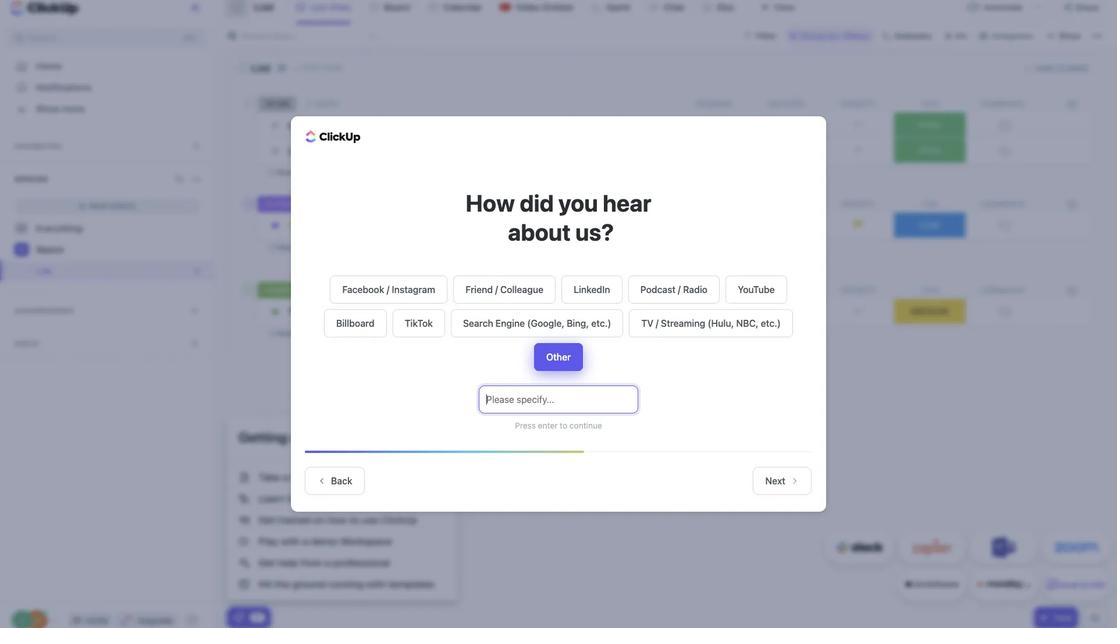 Task type: vqa. For each thing, say whether or not it's contained in the screenshot.
Task 1
no



Task type: describe. For each thing, give the bounding box(es) containing it.
how
[[466, 189, 515, 217]]

other
[[546, 352, 571, 363]]

/ for tv
[[656, 318, 659, 329]]

(hulu,
[[708, 318, 734, 329]]

bing,
[[567, 318, 589, 329]]

/ for friend
[[495, 285, 498, 295]]

linkedin
[[574, 285, 610, 295]]

search engine (google, bing, etc.) button
[[451, 310, 624, 338]]

clickup logo image
[[306, 130, 361, 143]]

tv / streaming (hulu, nbc, etc.) button
[[629, 310, 793, 338]]

billboard
[[336, 318, 375, 329]]

billboard button
[[324, 310, 387, 338]]

press enter to continue
[[515, 421, 602, 431]]

friend / colleague button
[[453, 276, 556, 304]]

podcast
[[641, 285, 676, 295]]

enter
[[538, 421, 558, 431]]

next button
[[753, 467, 812, 495]]

Please specify... field
[[479, 386, 638, 414]]

(google,
[[527, 318, 565, 329]]

colleague
[[500, 285, 544, 295]]

hear
[[603, 189, 652, 217]]

tiktok button
[[393, 310, 445, 338]]

about
[[508, 218, 571, 246]]



Task type: locate. For each thing, give the bounding box(es) containing it.
/ right facebook
[[387, 285, 390, 295]]

back
[[331, 476, 353, 487]]

facebook
[[342, 285, 384, 295]]

tv
[[642, 318, 654, 329]]

/ inside the facebook / instagram button
[[387, 285, 390, 295]]

podcast / radio button
[[628, 276, 720, 304]]

you
[[559, 189, 598, 217]]

etc.) right bing,
[[591, 318, 611, 329]]

tiktok
[[405, 318, 433, 329]]

tv / streaming (hulu, nbc, etc.)
[[642, 318, 781, 329]]

friend / colleague
[[466, 285, 544, 295]]

1 horizontal spatial etc.)
[[761, 318, 781, 329]]

/ inside tv / streaming (hulu, nbc, etc.) button
[[656, 318, 659, 329]]

search engine (google, bing, etc.)
[[463, 318, 611, 329]]

instagram
[[392, 285, 435, 295]]

1 etc.) from the left
[[591, 318, 611, 329]]

us?
[[576, 218, 614, 246]]

streaming
[[661, 318, 706, 329]]

to
[[560, 421, 568, 431]]

how did you hear about us?
[[466, 189, 652, 246]]

/ for podcast
[[678, 285, 681, 295]]

youtube
[[738, 285, 775, 295]]

etc.)
[[591, 318, 611, 329], [761, 318, 781, 329]]

/
[[387, 285, 390, 295], [495, 285, 498, 295], [678, 285, 681, 295], [656, 318, 659, 329]]

friend
[[466, 285, 493, 295]]

etc.) right nbc,
[[761, 318, 781, 329]]

youtube button
[[726, 276, 787, 304]]

press
[[515, 421, 536, 431]]

nbc,
[[737, 318, 759, 329]]

/ for facebook
[[387, 285, 390, 295]]

other button
[[534, 343, 583, 371]]

/ inside podcast / radio button
[[678, 285, 681, 295]]

/ left the radio
[[678, 285, 681, 295]]

radio
[[683, 285, 708, 295]]

engine
[[496, 318, 525, 329]]

next
[[766, 476, 786, 487]]

2 etc.) from the left
[[761, 318, 781, 329]]

continue
[[570, 421, 602, 431]]

facebook / instagram button
[[330, 276, 448, 304]]

linkedin button
[[562, 276, 623, 304]]

/ right tv
[[656, 318, 659, 329]]

search
[[463, 318, 493, 329]]

/ inside 'friend / colleague' button
[[495, 285, 498, 295]]

0 horizontal spatial etc.)
[[591, 318, 611, 329]]

facebook / instagram
[[342, 285, 435, 295]]

did
[[520, 189, 554, 217]]

back button
[[305, 467, 365, 495]]

podcast / radio
[[641, 285, 708, 295]]

etc.) inside button
[[761, 318, 781, 329]]

/ right friend
[[495, 285, 498, 295]]

etc.) inside button
[[591, 318, 611, 329]]



